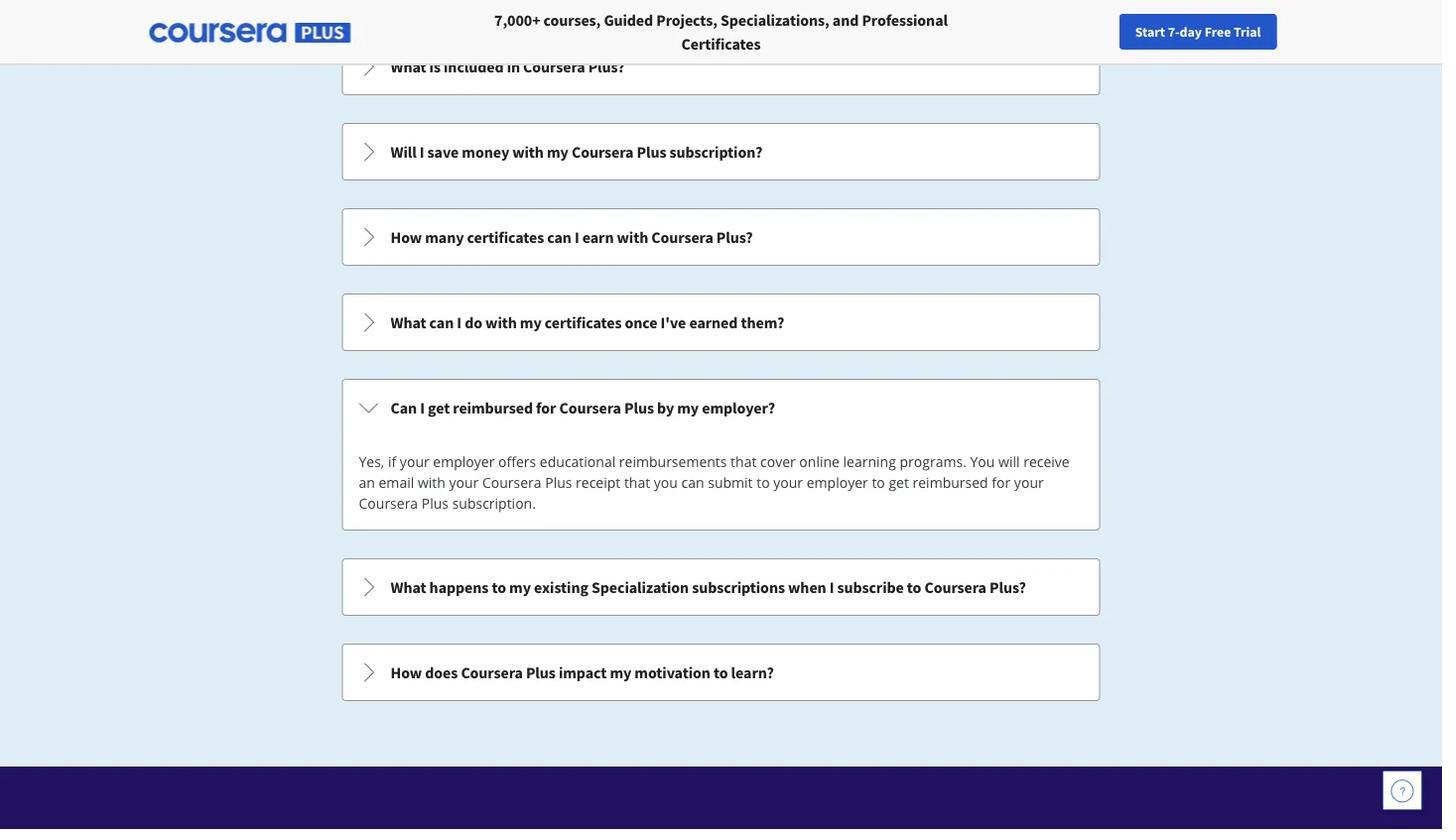 Task type: vqa. For each thing, say whether or not it's contained in the screenshot.
tools
no



Task type: locate. For each thing, give the bounding box(es) containing it.
learning
[[843, 453, 896, 471]]

2 vertical spatial what
[[391, 578, 426, 598]]

i've
[[661, 313, 686, 333]]

get down learning
[[889, 473, 909, 492]]

0 horizontal spatial plus?
[[588, 57, 625, 76]]

specialization
[[592, 578, 689, 598]]

my for coursera
[[547, 142, 569, 162]]

existing
[[534, 578, 589, 598]]

how left many on the top left of the page
[[391, 227, 422, 247]]

that left you
[[624, 473, 650, 492]]

subscribe
[[837, 578, 904, 598]]

1 what from the top
[[391, 57, 426, 76]]

plus?
[[588, 57, 625, 76], [717, 227, 753, 247], [990, 578, 1026, 598]]

your right "if"
[[400, 453, 429, 471]]

certificates left once
[[545, 313, 622, 333]]

with right email
[[418, 473, 446, 492]]

with
[[512, 142, 544, 162], [617, 227, 648, 247], [485, 313, 517, 333], [418, 473, 446, 492]]

that up submit
[[731, 453, 757, 471]]

to left learn?
[[714, 663, 728, 683]]

them?
[[741, 313, 784, 333]]

certificates
[[467, 227, 544, 247], [545, 313, 622, 333]]

1 vertical spatial employer
[[807, 473, 868, 492]]

0 vertical spatial for
[[536, 398, 556, 418]]

your down receive
[[1014, 473, 1044, 492]]

certificates right many on the top left of the page
[[467, 227, 544, 247]]

0 horizontal spatial that
[[624, 473, 650, 492]]

impact
[[559, 663, 607, 683]]

learn?
[[731, 663, 774, 683]]

get inside yes, if your employer offers educational reimbursements that cover online learning programs. you will receive an email with your coursera plus receipt that you can submit to your employer to get reimbursed for your coursera plus subscription.
[[889, 473, 909, 492]]

subscriptions
[[692, 578, 785, 598]]

find your new career
[[1019, 23, 1143, 41]]

to
[[757, 473, 770, 492], [872, 473, 885, 492], [492, 578, 506, 598], [907, 578, 921, 598], [714, 663, 728, 683]]

2 how from the top
[[391, 663, 422, 683]]

what left happens
[[391, 578, 426, 598]]

list
[[340, 0, 1102, 704]]

0 vertical spatial can
[[547, 227, 572, 247]]

employer?
[[702, 398, 775, 418]]

my inside can i get reimbursed for coursera plus by my employer? dropdown button
[[677, 398, 699, 418]]

coursera right the subscribe
[[925, 578, 987, 598]]

receipt
[[576, 473, 621, 492]]

once
[[625, 313, 658, 333]]

plus? inside what happens to my existing specialization subscriptions when i subscribe to coursera plus? dropdown button
[[990, 578, 1026, 598]]

reimbursed inside dropdown button
[[453, 398, 533, 418]]

trial
[[1234, 23, 1261, 41]]

0 vertical spatial certificates
[[467, 227, 544, 247]]

educational
[[540, 453, 616, 471]]

will
[[999, 453, 1020, 471]]

my inside the what can i do with my certificates once i've earned them? dropdown button
[[520, 313, 542, 333]]

can right you
[[681, 473, 704, 492]]

reimbursed
[[453, 398, 533, 418], [913, 473, 988, 492]]

receive
[[1024, 453, 1070, 471]]

can i get reimbursed for coursera plus by my employer? button
[[343, 380, 1099, 436]]

for
[[536, 398, 556, 418], [992, 473, 1011, 492]]

online
[[799, 453, 840, 471]]

1 horizontal spatial get
[[889, 473, 909, 492]]

what inside what happens to my existing specialization subscriptions when i subscribe to coursera plus? dropdown button
[[391, 578, 426, 598]]

employer
[[433, 453, 495, 471], [807, 473, 868, 492]]

0 horizontal spatial for
[[536, 398, 556, 418]]

for inside dropdown button
[[536, 398, 556, 418]]

0 vertical spatial how
[[391, 227, 422, 247]]

i left earn
[[575, 227, 579, 247]]

plus
[[637, 142, 666, 162], [624, 398, 654, 418], [545, 473, 572, 492], [422, 494, 449, 513], [526, 663, 556, 683]]

1 horizontal spatial that
[[731, 453, 757, 471]]

reimbursed inside yes, if your employer offers educational reimbursements that cover online learning programs. you will receive an email with your coursera plus receipt that you can submit to your employer to get reimbursed for your coursera plus subscription.
[[913, 473, 988, 492]]

1 vertical spatial for
[[992, 473, 1011, 492]]

2 horizontal spatial can
[[681, 473, 704, 492]]

does
[[425, 663, 458, 683]]

0 vertical spatial what
[[391, 57, 426, 76]]

how
[[391, 227, 422, 247], [391, 663, 422, 683]]

that
[[731, 453, 757, 471], [624, 473, 650, 492]]

can left do
[[429, 313, 454, 333]]

my inside will i save money with my coursera plus subscription? dropdown button
[[547, 142, 569, 162]]

plus down "educational"
[[545, 473, 572, 492]]

for up offers
[[536, 398, 556, 418]]

reimbursements
[[619, 453, 727, 471]]

earned
[[689, 313, 738, 333]]

0 horizontal spatial get
[[428, 398, 450, 418]]

find
[[1019, 23, 1045, 41]]

2 horizontal spatial plus?
[[990, 578, 1026, 598]]

money
[[462, 142, 509, 162]]

1 vertical spatial get
[[889, 473, 909, 492]]

professional
[[862, 10, 948, 30]]

1 vertical spatial reimbursed
[[913, 473, 988, 492]]

an
[[359, 473, 375, 492]]

my inside how does coursera plus impact my motivation to learn? dropdown button
[[610, 663, 632, 683]]

can
[[547, 227, 572, 247], [429, 313, 454, 333], [681, 473, 704, 492]]

how for how many certificates can i earn with coursera plus?
[[391, 227, 422, 247]]

what inside dropdown button
[[391, 313, 426, 333]]

will
[[391, 142, 417, 162]]

to down 'cover'
[[757, 473, 770, 492]]

1 horizontal spatial plus?
[[717, 227, 753, 247]]

coursera down offers
[[482, 473, 542, 492]]

coursera image
[[24, 16, 150, 48]]

how does coursera plus impact my motivation to learn? button
[[343, 645, 1099, 701]]

your up subscription.
[[449, 473, 479, 492]]

1 vertical spatial that
[[624, 473, 650, 492]]

with right do
[[485, 313, 517, 333]]

1 vertical spatial what
[[391, 313, 426, 333]]

my
[[547, 142, 569, 162], [520, 313, 542, 333], [677, 398, 699, 418], [509, 578, 531, 598], [610, 663, 632, 683]]

to inside how does coursera plus impact my motivation to learn? dropdown button
[[714, 663, 728, 683]]

how does coursera plus impact my motivation to learn?
[[391, 663, 774, 683]]

2 vertical spatial plus?
[[990, 578, 1026, 598]]

how left does
[[391, 663, 422, 683]]

what inside 'what is included in coursera plus?' dropdown button
[[391, 57, 426, 76]]

0 vertical spatial that
[[731, 453, 757, 471]]

your down 'cover'
[[773, 473, 803, 492]]

None search field
[[273, 12, 610, 52]]

with right earn
[[617, 227, 648, 247]]

3 what from the top
[[391, 578, 426, 598]]

what left "is"
[[391, 57, 426, 76]]

1 vertical spatial certificates
[[545, 313, 622, 333]]

my right money
[[547, 142, 569, 162]]

my right do
[[520, 313, 542, 333]]

i right can
[[420, 398, 425, 418]]

reimbursed down programs.
[[913, 473, 988, 492]]

2 vertical spatial can
[[681, 473, 704, 492]]

0 horizontal spatial reimbursed
[[453, 398, 533, 418]]

0 horizontal spatial employer
[[433, 453, 495, 471]]

1 horizontal spatial can
[[547, 227, 572, 247]]

plus inside dropdown button
[[637, 142, 666, 162]]

employer down online
[[807, 473, 868, 492]]

1 vertical spatial how
[[391, 663, 422, 683]]

what
[[391, 57, 426, 76], [391, 313, 426, 333], [391, 578, 426, 598]]

free
[[1205, 23, 1231, 41]]

is
[[429, 57, 441, 76]]

plus left impact
[[526, 663, 556, 683]]

your
[[1047, 23, 1074, 41], [400, 453, 429, 471], [449, 473, 479, 492], [773, 473, 803, 492], [1014, 473, 1044, 492]]

specializations,
[[721, 10, 830, 30]]

subscription?
[[670, 142, 763, 162]]

0 vertical spatial plus?
[[588, 57, 625, 76]]

can left earn
[[547, 227, 572, 247]]

with inside yes, if your employer offers educational reimbursements that cover online learning programs. you will receive an email with your coursera plus receipt that you can submit to your employer to get reimbursed for your coursera plus subscription.
[[418, 473, 446, 492]]

my right impact
[[610, 663, 632, 683]]

0 horizontal spatial can
[[429, 313, 454, 333]]

you
[[970, 453, 995, 471]]

2 what from the top
[[391, 313, 426, 333]]

coursera
[[523, 57, 585, 76], [572, 142, 634, 162], [651, 227, 713, 247], [559, 398, 621, 418], [482, 473, 542, 492], [359, 494, 418, 513], [925, 578, 987, 598], [461, 663, 523, 683]]

email
[[379, 473, 414, 492]]

1 horizontal spatial reimbursed
[[913, 473, 988, 492]]

for down will
[[992, 473, 1011, 492]]

i right will
[[420, 142, 424, 162]]

what left do
[[391, 313, 426, 333]]

projects,
[[656, 10, 718, 30]]

7-
[[1168, 23, 1180, 41]]

coursera right does
[[461, 663, 523, 683]]

my right by
[[677, 398, 699, 418]]

reimbursed up offers
[[453, 398, 533, 418]]

my for certificates
[[520, 313, 542, 333]]

yes,
[[359, 453, 384, 471]]

plus? inside how many certificates can i earn with coursera plus? dropdown button
[[717, 227, 753, 247]]

employer up subscription.
[[433, 453, 495, 471]]

my for motivation
[[610, 663, 632, 683]]

get right can
[[428, 398, 450, 418]]

plus left subscription?
[[637, 142, 666, 162]]

find your new career link
[[1009, 20, 1153, 45]]

cover
[[760, 453, 796, 471]]

day
[[1180, 23, 1202, 41]]

0 vertical spatial get
[[428, 398, 450, 418]]

0 vertical spatial employer
[[433, 453, 495, 471]]

coursera up earn
[[572, 142, 634, 162]]

with inside dropdown button
[[512, 142, 544, 162]]

i left do
[[457, 313, 462, 333]]

coursera up "educational"
[[559, 398, 621, 418]]

1 vertical spatial plus?
[[717, 227, 753, 247]]

i
[[420, 142, 424, 162], [575, 227, 579, 247], [457, 313, 462, 333], [420, 398, 425, 418], [830, 578, 834, 598]]

to down learning
[[872, 473, 885, 492]]

1 how from the top
[[391, 227, 422, 247]]

coursera plus image
[[149, 23, 351, 43]]

my left existing
[[509, 578, 531, 598]]

can i get reimbursed for coursera plus by my employer?
[[391, 398, 775, 418]]

what is included in coursera plus? button
[[343, 39, 1099, 94]]

with right money
[[512, 142, 544, 162]]

1 horizontal spatial for
[[992, 473, 1011, 492]]

1 horizontal spatial employer
[[807, 473, 868, 492]]

your right find
[[1047, 23, 1074, 41]]

plus left by
[[624, 398, 654, 418]]

save
[[427, 142, 459, 162]]

0 vertical spatial reimbursed
[[453, 398, 533, 418]]

in
[[507, 57, 520, 76]]

get
[[428, 398, 450, 418], [889, 473, 909, 492]]



Task type: describe. For each thing, give the bounding box(es) containing it.
can
[[391, 398, 417, 418]]

plus inside dropdown button
[[526, 663, 556, 683]]

list containing what is included in coursera plus?
[[340, 0, 1102, 704]]

start 7-day free trial button
[[1119, 14, 1277, 50]]

7,000+
[[494, 10, 540, 30]]

coursera inside dropdown button
[[572, 142, 634, 162]]

1 vertical spatial can
[[429, 313, 454, 333]]

happens
[[429, 578, 489, 598]]

motivation
[[635, 663, 711, 683]]

to right happens
[[492, 578, 506, 598]]

start 7-day free trial
[[1135, 23, 1261, 41]]

coursera right earn
[[651, 227, 713, 247]]

your inside 'link'
[[1047, 23, 1074, 41]]

when
[[788, 578, 826, 598]]

subscription.
[[452, 494, 536, 513]]

how many certificates can i earn with coursera plus?
[[391, 227, 753, 247]]

if
[[388, 453, 396, 471]]

new
[[1077, 23, 1102, 41]]

start
[[1135, 23, 1165, 41]]

i inside dropdown button
[[420, 142, 424, 162]]

guided
[[604, 10, 653, 30]]

coursera right the in in the top of the page
[[523, 57, 585, 76]]

will i save money with my coursera plus subscription?
[[391, 142, 763, 162]]

what can i do with my certificates once i've earned them? button
[[343, 295, 1099, 350]]

get inside dropdown button
[[428, 398, 450, 418]]

my inside what happens to my existing specialization subscriptions when i subscribe to coursera plus? dropdown button
[[509, 578, 531, 598]]

you
[[654, 473, 678, 492]]

included
[[444, 57, 504, 76]]

to right the subscribe
[[907, 578, 921, 598]]

what can i do with my certificates once i've earned them?
[[391, 313, 784, 333]]

courses,
[[544, 10, 601, 30]]

what is included in coursera plus?
[[391, 57, 625, 76]]

show notifications image
[[1174, 25, 1198, 49]]

do
[[465, 313, 482, 333]]

programs.
[[900, 453, 967, 471]]

plus? inside 'what is included in coursera plus?' dropdown button
[[588, 57, 625, 76]]

can inside yes, if your employer offers educational reimbursements that cover online learning programs. you will receive an email with your coursera plus receipt that you can submit to your employer to get reimbursed for your coursera plus subscription.
[[681, 473, 704, 492]]

for inside yes, if your employer offers educational reimbursements that cover online learning programs. you will receive an email with your coursera plus receipt that you can submit to your employer to get reimbursed for your coursera plus subscription.
[[992, 473, 1011, 492]]

i right when
[[830, 578, 834, 598]]

offers
[[498, 453, 536, 471]]

plus inside dropdown button
[[624, 398, 654, 418]]

many
[[425, 227, 464, 247]]

7,000+ courses, guided projects, specializations, and professional certificates
[[494, 10, 948, 54]]

how many certificates can i earn with coursera plus? button
[[343, 209, 1099, 265]]

will i save money with my coursera plus subscription? button
[[343, 124, 1099, 180]]

yes, if your employer offers educational reimbursements that cover online learning programs. you will receive an email with your coursera plus receipt that you can submit to your employer to get reimbursed for your coursera plus subscription.
[[359, 453, 1070, 513]]

what happens to my existing specialization subscriptions when i subscribe to coursera plus? button
[[343, 560, 1099, 615]]

i inside dropdown button
[[420, 398, 425, 418]]

how for how does coursera plus impact my motivation to learn?
[[391, 663, 422, 683]]

career
[[1105, 23, 1143, 41]]

plus left subscription.
[[422, 494, 449, 513]]

what for what is included in coursera plus?
[[391, 57, 426, 76]]

submit
[[708, 473, 753, 492]]

what for what happens to my existing specialization subscriptions when i subscribe to coursera plus?
[[391, 578, 426, 598]]

and
[[833, 10, 859, 30]]

coursera down email
[[359, 494, 418, 513]]

what happens to my existing specialization subscriptions when i subscribe to coursera plus?
[[391, 578, 1026, 598]]

by
[[657, 398, 674, 418]]

earn
[[582, 227, 614, 247]]

what for what can i do with my certificates once i've earned them?
[[391, 313, 426, 333]]

help center image
[[1391, 779, 1414, 803]]

certificates
[[682, 34, 761, 54]]



